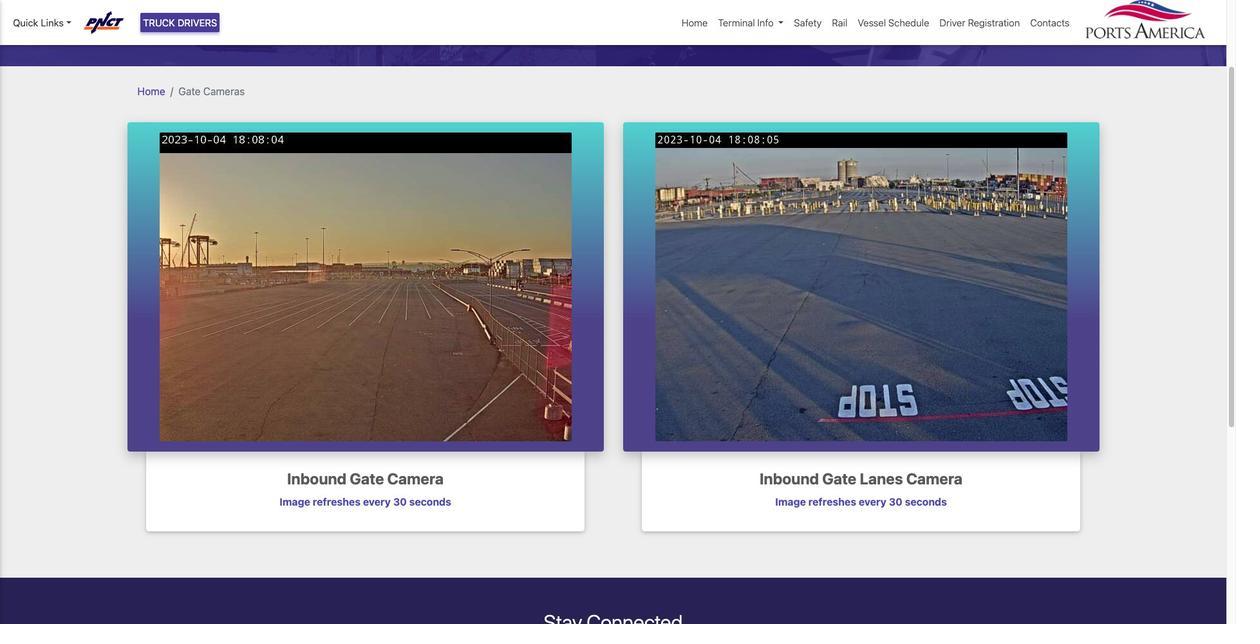Task type: describe. For each thing, give the bounding box(es) containing it.
terminal info
[[718, 17, 774, 28]]

safety
[[794, 17, 822, 28]]

quick links
[[13, 17, 64, 28]]

drivers
[[178, 17, 217, 28]]

cameras
[[203, 85, 245, 97]]

0 vertical spatial home link
[[677, 10, 713, 35]]

info
[[758, 17, 774, 28]]

truck drivers
[[143, 17, 217, 28]]

quick links link
[[13, 15, 71, 30]]

vessel schedule
[[858, 17, 930, 28]]

driver
[[940, 17, 966, 28]]

gate for inbound gate camera
[[350, 470, 384, 488]]

terminal
[[718, 17, 755, 28]]

2 camera from the left
[[907, 470, 963, 488]]

registration
[[968, 17, 1020, 28]]

driver registration link
[[935, 10, 1026, 35]]

driver registration
[[940, 17, 1020, 28]]

refreshes for camera
[[313, 497, 361, 508]]

image refreshes every 30 seconds for lanes
[[776, 497, 947, 508]]

every for camera
[[363, 497, 391, 508]]

schedule
[[889, 17, 930, 28]]

rail link
[[827, 10, 853, 35]]

vessel
[[858, 17, 886, 28]]

truck
[[143, 17, 175, 28]]

image for inbound gate camera
[[280, 497, 310, 508]]

links
[[41, 17, 64, 28]]

seconds for lanes
[[905, 497, 947, 508]]

0 horizontal spatial gate
[[179, 85, 201, 97]]

contacts link
[[1026, 10, 1075, 35]]

0 horizontal spatial home link
[[138, 85, 165, 97]]

image refreshes every 30 seconds for camera
[[280, 497, 451, 508]]

1 camera from the left
[[387, 470, 444, 488]]

inbound for inbound gate camera
[[287, 470, 347, 488]]

rail
[[832, 17, 848, 28]]

30 for camera
[[393, 497, 407, 508]]

refreshes for lanes
[[809, 497, 857, 508]]

truck drivers link
[[140, 13, 220, 32]]



Task type: vqa. For each thing, say whether or not it's contained in the screenshot.
1st refreshes from the right
yes



Task type: locate. For each thing, give the bounding box(es) containing it.
0 horizontal spatial camera
[[387, 470, 444, 488]]

inbound
[[287, 470, 347, 488], [760, 470, 819, 488]]

inbound gate lanes camera
[[760, 470, 963, 488]]

contacts
[[1031, 17, 1070, 28]]

vessel schedule link
[[853, 10, 935, 35]]

0 horizontal spatial seconds
[[409, 497, 451, 508]]

1 every from the left
[[363, 497, 391, 508]]

image refreshes every 30 seconds down the inbound gate lanes camera
[[776, 497, 947, 508]]

1 horizontal spatial inbound
[[760, 470, 819, 488]]

0 horizontal spatial inbound
[[287, 470, 347, 488]]

0 horizontal spatial image refreshes every 30 seconds
[[280, 497, 451, 508]]

1 horizontal spatial home link
[[677, 10, 713, 35]]

refreshes
[[313, 497, 361, 508], [809, 497, 857, 508]]

1 vertical spatial home link
[[138, 85, 165, 97]]

30
[[393, 497, 407, 508], [889, 497, 903, 508]]

home
[[682, 17, 708, 28], [138, 85, 165, 97]]

2 every from the left
[[859, 497, 887, 508]]

30 for lanes
[[889, 497, 903, 508]]

0 horizontal spatial refreshes
[[313, 497, 361, 508]]

every
[[363, 497, 391, 508], [859, 497, 887, 508]]

1 vertical spatial home
[[138, 85, 165, 97]]

30 down lanes
[[889, 497, 903, 508]]

gate
[[179, 85, 201, 97], [350, 470, 384, 488], [823, 470, 857, 488]]

gate for inbound gate lanes camera
[[823, 470, 857, 488]]

seconds
[[409, 497, 451, 508], [905, 497, 947, 508]]

terminal info link
[[713, 10, 789, 35]]

home link left "gate cameras"
[[138, 85, 165, 97]]

refreshes down the inbound gate lanes camera
[[809, 497, 857, 508]]

1 horizontal spatial seconds
[[905, 497, 947, 508]]

quick
[[13, 17, 38, 28]]

0 horizontal spatial home
[[138, 85, 165, 97]]

1 refreshes from the left
[[313, 497, 361, 508]]

2 image refreshes every 30 seconds from the left
[[776, 497, 947, 508]]

1 horizontal spatial gate
[[350, 470, 384, 488]]

safety link
[[789, 10, 827, 35]]

1 image from the left
[[280, 497, 310, 508]]

every down inbound gate camera
[[363, 497, 391, 508]]

0 horizontal spatial image
[[280, 497, 310, 508]]

gate cameras
[[179, 85, 245, 97]]

1 inbound from the left
[[287, 470, 347, 488]]

1 image refreshes every 30 seconds from the left
[[280, 497, 451, 508]]

every for lanes
[[859, 497, 887, 508]]

1 horizontal spatial home
[[682, 17, 708, 28]]

1 30 from the left
[[393, 497, 407, 508]]

1 horizontal spatial image refreshes every 30 seconds
[[776, 497, 947, 508]]

camera
[[387, 470, 444, 488], [907, 470, 963, 488]]

0 vertical spatial home
[[682, 17, 708, 28]]

0 horizontal spatial every
[[363, 497, 391, 508]]

0 horizontal spatial 30
[[393, 497, 407, 508]]

2 horizontal spatial gate
[[823, 470, 857, 488]]

2 refreshes from the left
[[809, 497, 857, 508]]

image for inbound gate lanes camera
[[776, 497, 806, 508]]

inbound gate camera
[[287, 470, 444, 488]]

refreshes down inbound gate camera
[[313, 497, 361, 508]]

home link
[[677, 10, 713, 35], [138, 85, 165, 97]]

2 image from the left
[[776, 497, 806, 508]]

home left terminal in the top right of the page
[[682, 17, 708, 28]]

2 30 from the left
[[889, 497, 903, 508]]

seconds for camera
[[409, 497, 451, 508]]

1 horizontal spatial camera
[[907, 470, 963, 488]]

2 inbound from the left
[[760, 470, 819, 488]]

30 down inbound gate camera
[[393, 497, 407, 508]]

image refreshes every 30 seconds down inbound gate camera
[[280, 497, 451, 508]]

2 seconds from the left
[[905, 497, 947, 508]]

lanes
[[860, 470, 903, 488]]

1 horizontal spatial refreshes
[[809, 497, 857, 508]]

1 seconds from the left
[[409, 497, 451, 508]]

every down lanes
[[859, 497, 887, 508]]

1 horizontal spatial image
[[776, 497, 806, 508]]

image
[[280, 497, 310, 508], [776, 497, 806, 508]]

1 horizontal spatial every
[[859, 497, 887, 508]]

home link left terminal in the top right of the page
[[677, 10, 713, 35]]

inbound for inbound gate lanes camera
[[760, 470, 819, 488]]

home left "gate cameras"
[[138, 85, 165, 97]]

1 horizontal spatial 30
[[889, 497, 903, 508]]

image refreshes every 30 seconds
[[280, 497, 451, 508], [776, 497, 947, 508]]



